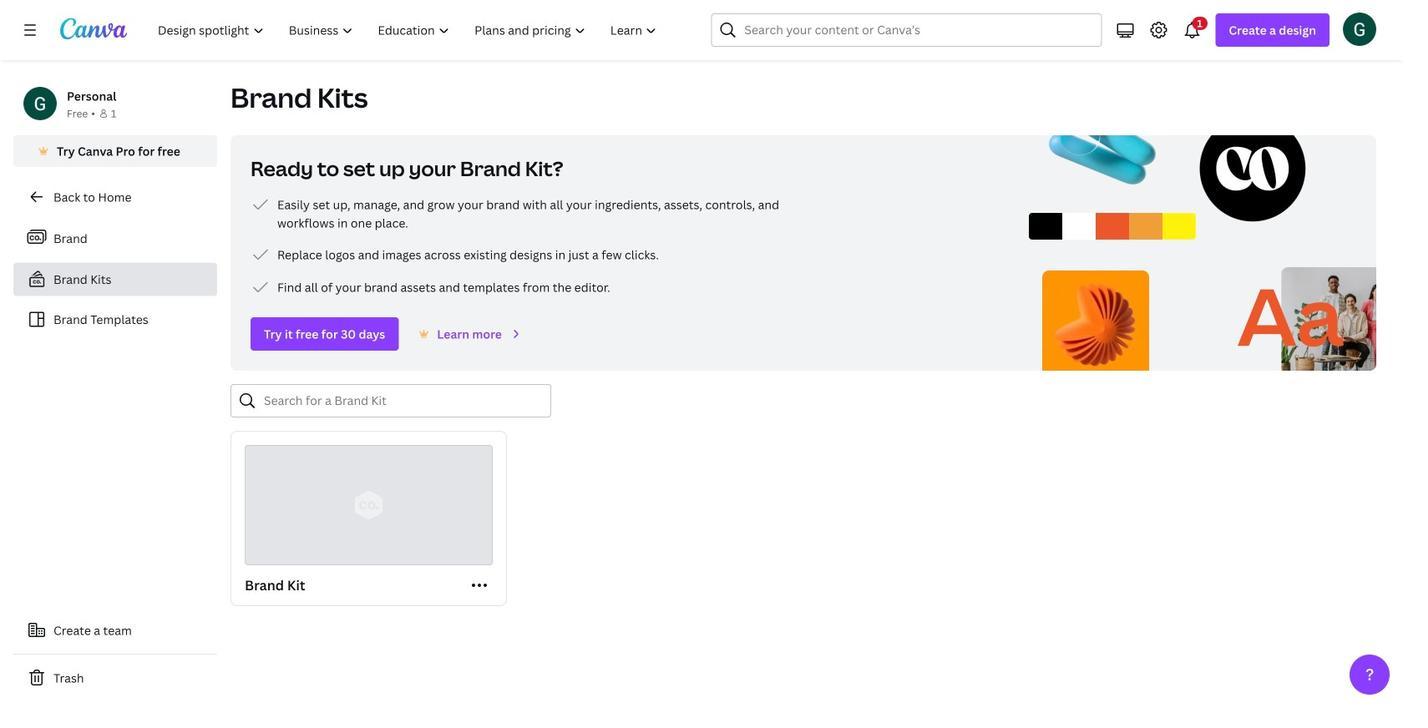 Task type: locate. For each thing, give the bounding box(es) containing it.
0 horizontal spatial list
[[13, 221, 217, 336]]

None search field
[[711, 13, 1102, 47]]

list
[[251, 195, 785, 297], [13, 221, 217, 336]]

greg robinson image
[[1343, 12, 1377, 46]]



Task type: vqa. For each thing, say whether or not it's contained in the screenshot.
"BRAND" to the top
no



Task type: describe. For each thing, give the bounding box(es) containing it.
Search search field
[[745, 14, 1069, 46]]

top level navigation element
[[147, 13, 671, 47]]

1 horizontal spatial list
[[251, 195, 785, 297]]

Search for a Brand Kit search field
[[264, 385, 540, 417]]



